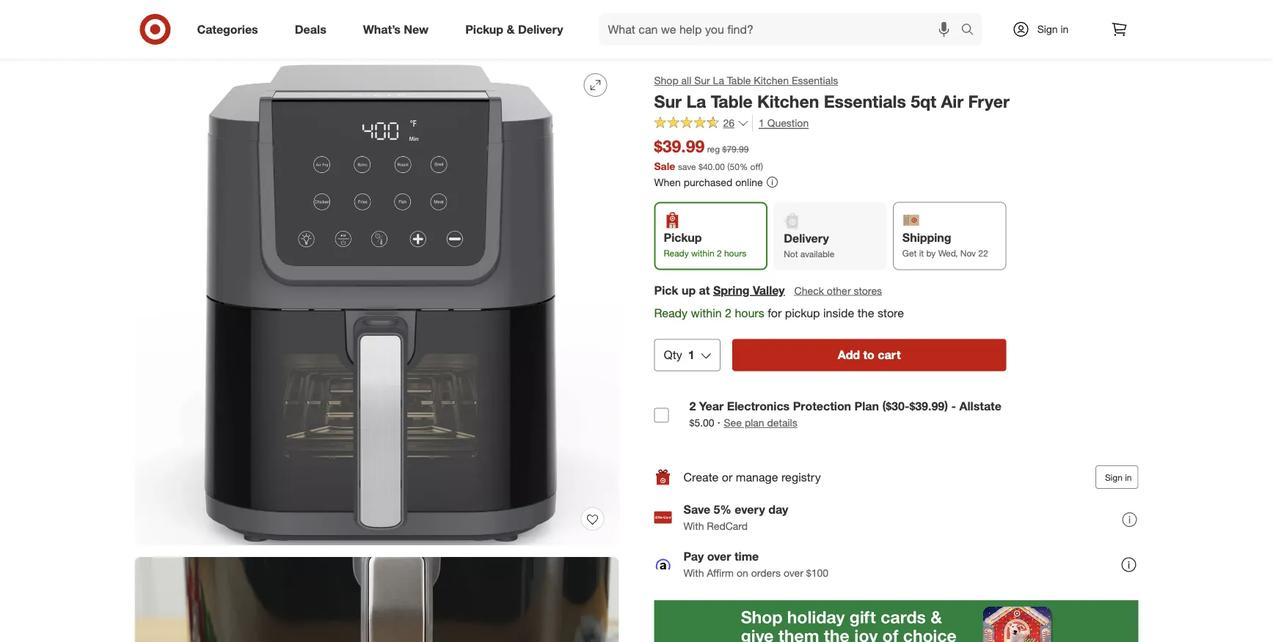 Task type: locate. For each thing, give the bounding box(es) containing it.
1 horizontal spatial la
[[713, 74, 724, 87]]

/ for target
[[166, 33, 169, 46]]

qty 1
[[664, 348, 695, 362]]

1 vertical spatial sur
[[654, 91, 682, 112]]

-
[[951, 399, 956, 413]]

0 horizontal spatial delivery
[[518, 22, 563, 36]]

sign in inside button
[[1105, 472, 1132, 483]]

/ right the target link
[[166, 33, 169, 46]]

ready up the pick
[[664, 248, 689, 259]]

2 horizontal spatial 2
[[725, 306, 732, 320]]

1 horizontal spatial fryers
[[409, 33, 437, 46]]

50
[[730, 161, 740, 172]]

pickup inside 'link'
[[465, 22, 503, 36]]

0 horizontal spatial 2
[[689, 399, 696, 413]]

1 with from the top
[[684, 520, 704, 533]]

0 horizontal spatial pickup
[[465, 22, 503, 36]]

new
[[404, 22, 429, 36]]

save 5% every day with redcard
[[684, 503, 788, 533]]

0 vertical spatial sur
[[694, 74, 710, 87]]

/ right fryers link
[[387, 33, 391, 46]]

0 vertical spatial 2
[[717, 248, 722, 259]]

5%
[[714, 503, 732, 517]]

at
[[699, 283, 710, 298]]

1 vertical spatial with
[[684, 567, 704, 580]]

$79.99
[[722, 144, 749, 155]]

delivery inside delivery not available
[[784, 231, 829, 246]]

0 horizontal spatial 1
[[688, 348, 695, 362]]

kitchen right "target"
[[172, 33, 207, 46]]

essentials left '5qt' at right top
[[824, 91, 906, 112]]

0 vertical spatial 1
[[759, 117, 765, 130]]

pickup for &
[[465, 22, 503, 36]]

2 vertical spatial 2
[[689, 399, 696, 413]]

pickup for ready
[[664, 231, 702, 245]]

in
[[1061, 23, 1069, 36], [1125, 472, 1132, 483]]

1 horizontal spatial 2
[[717, 248, 722, 259]]

see plan details button
[[724, 416, 797, 431]]

1 vertical spatial ready
[[654, 306, 688, 320]]

$39.99
[[654, 136, 705, 157]]

plan
[[854, 399, 879, 413]]

la right all
[[713, 74, 724, 87]]

orders
[[751, 567, 781, 580]]

3 / from the left
[[387, 33, 391, 46]]

0 horizontal spatial &
[[210, 33, 216, 46]]

2 inside the 2 year electronics protection plan ($30-$39.99) - allstate $5.00 · see plan details
[[689, 399, 696, 413]]

1 horizontal spatial &
[[507, 22, 515, 36]]

sur la table kitchen essentials 5qt air fryer, 1 of 8 image
[[135, 62, 619, 546]]

pick
[[654, 283, 678, 298]]

0 vertical spatial with
[[684, 520, 704, 533]]

deals link
[[282, 13, 345, 45]]

allstate
[[959, 399, 1002, 413]]

kitchen
[[172, 33, 207, 46], [258, 33, 293, 46], [754, 74, 789, 87], [757, 91, 819, 112]]

ready within 2 hours for pickup inside the store
[[654, 306, 904, 320]]

0 vertical spatial ready
[[664, 248, 689, 259]]

ready
[[664, 248, 689, 259], [654, 306, 688, 320]]

hours up spring
[[724, 248, 746, 259]]

spring
[[713, 283, 750, 298]]

22
[[978, 248, 988, 259]]

nov
[[960, 248, 976, 259]]

1 horizontal spatial sign in
[[1105, 472, 1132, 483]]

air inside 'shop all sur la table kitchen essentials sur la table kitchen essentials 5qt air fryer'
[[941, 91, 964, 112]]

within down the at
[[691, 306, 722, 320]]

by
[[926, 248, 936, 259]]

None checkbox
[[654, 409, 669, 423]]

2 horizontal spatial /
[[387, 33, 391, 46]]

$100
[[806, 567, 828, 580]]

table
[[727, 74, 751, 87], [711, 91, 753, 112]]

sign in button
[[1095, 466, 1138, 490]]

hours down the spring valley button
[[735, 306, 764, 320]]

1 horizontal spatial sign
[[1105, 472, 1123, 483]]

$39.99 reg $79.99 sale save $ 40.00 ( 50 % off )
[[654, 136, 763, 172]]

target
[[135, 33, 163, 46]]

pickup up up
[[664, 231, 702, 245]]

40.00
[[703, 161, 725, 172]]

pickup inside 'pickup ready within 2 hours'
[[664, 231, 702, 245]]

1 horizontal spatial air
[[941, 91, 964, 112]]

1 horizontal spatial 1
[[759, 117, 765, 130]]

day
[[768, 503, 788, 517]]

2 down spring
[[725, 306, 732, 320]]

with down save at the bottom
[[684, 520, 704, 533]]

or
[[722, 471, 733, 485]]

1 vertical spatial sign in
[[1105, 472, 1132, 483]]

1 horizontal spatial pickup
[[664, 231, 702, 245]]

kitchen up question
[[757, 91, 819, 112]]

1 right qty
[[688, 348, 695, 362]]

purchased
[[684, 176, 733, 189]]

1 horizontal spatial /
[[251, 33, 255, 46]]

$
[[699, 161, 703, 172]]

1 vertical spatial pickup
[[664, 231, 702, 245]]

pay over time with affirm on orders over $100
[[684, 550, 828, 580]]

1 / from the left
[[166, 33, 169, 46]]

add to cart
[[838, 348, 901, 362]]

0 vertical spatial delivery
[[518, 22, 563, 36]]

2 / from the left
[[251, 33, 255, 46]]

0 vertical spatial in
[[1061, 23, 1069, 36]]

1 vertical spatial la
[[686, 91, 706, 112]]

within
[[691, 248, 714, 259], [691, 306, 722, 320]]

0 horizontal spatial /
[[166, 33, 169, 46]]

plan
[[745, 417, 764, 430]]

2 inside 'pickup ready within 2 hours'
[[717, 248, 722, 259]]

2 with from the top
[[684, 567, 704, 580]]

0 horizontal spatial fryers
[[356, 33, 384, 46]]

with inside "pay over time with affirm on orders over $100"
[[684, 567, 704, 580]]

0 vertical spatial within
[[691, 248, 714, 259]]

other
[[827, 284, 851, 297]]

& inside the pickup & delivery 'link'
[[507, 22, 515, 36]]

2 year electronics protection plan ($30-$39.99) - allstate $5.00 · see plan details
[[689, 399, 1002, 430]]

within inside 'pickup ready within 2 hours'
[[691, 248, 714, 259]]

with down pay
[[684, 567, 704, 580]]

shop all sur la table kitchen essentials sur la table kitchen essentials 5qt air fryer
[[654, 74, 1010, 112]]

add to cart button
[[732, 339, 1006, 372]]

with
[[684, 520, 704, 533], [684, 567, 704, 580]]

affirm
[[707, 567, 734, 580]]

create or manage registry
[[684, 471, 821, 485]]

0 vertical spatial air
[[394, 33, 406, 46]]

1 left question
[[759, 117, 765, 130]]

1 vertical spatial 1
[[688, 348, 695, 362]]

air
[[394, 33, 406, 46], [941, 91, 964, 112]]

sign in
[[1037, 23, 1069, 36], [1105, 472, 1132, 483]]

check other stores
[[794, 284, 882, 297]]

ready down the pick
[[654, 306, 688, 320]]

2
[[717, 248, 722, 259], [725, 306, 732, 320], [689, 399, 696, 413]]

search
[[954, 24, 990, 38]]

0 vertical spatial hours
[[724, 248, 746, 259]]

essentials up question
[[792, 74, 838, 87]]

1 horizontal spatial in
[[1125, 472, 1132, 483]]

2 up pick up at spring valley
[[717, 248, 722, 259]]

&
[[507, 22, 515, 36], [210, 33, 216, 46]]

1 vertical spatial air
[[941, 91, 964, 112]]

1 horizontal spatial over
[[784, 567, 803, 580]]

0 vertical spatial la
[[713, 74, 724, 87]]

shipping
[[902, 231, 951, 245]]

pickup & delivery
[[465, 22, 563, 36]]

sur right all
[[694, 74, 710, 87]]

over left "$100"
[[784, 567, 803, 580]]

1 vertical spatial over
[[784, 567, 803, 580]]

pickup right new
[[465, 22, 503, 36]]

sign
[[1037, 23, 1058, 36], [1105, 472, 1123, 483]]

2 left the year at the right of the page
[[689, 399, 696, 413]]

kitchen up 1 question "link"
[[754, 74, 789, 87]]

when
[[654, 176, 681, 189]]

1 horizontal spatial delivery
[[784, 231, 829, 246]]

0 horizontal spatial sign in
[[1037, 23, 1069, 36]]

0 vertical spatial essentials
[[792, 74, 838, 87]]

$39.99)
[[909, 399, 948, 413]]

1 vertical spatial sign
[[1105, 472, 1123, 483]]

/
[[166, 33, 169, 46], [251, 33, 255, 46], [387, 33, 391, 46]]

it
[[919, 248, 924, 259]]

hours
[[724, 248, 746, 259], [735, 306, 764, 320]]

within up the at
[[691, 248, 714, 259]]

la down all
[[686, 91, 706, 112]]

over up affirm
[[707, 550, 731, 564]]

0 vertical spatial over
[[707, 550, 731, 564]]

/ for fryers
[[387, 33, 391, 46]]

sur down shop
[[654, 91, 682, 112]]

0 horizontal spatial sign
[[1037, 23, 1058, 36]]

not
[[784, 248, 798, 259]]

1 vertical spatial essentials
[[824, 91, 906, 112]]

1 vertical spatial delivery
[[784, 231, 829, 246]]

1 vertical spatial in
[[1125, 472, 1132, 483]]

cart
[[878, 348, 901, 362]]

0 vertical spatial pickup
[[465, 22, 503, 36]]

shipping get it by wed, nov 22
[[902, 231, 988, 259]]

advertisement region
[[123, 0, 1150, 18], [654, 601, 1138, 643]]

0 horizontal spatial air
[[394, 33, 406, 46]]

/ right dining
[[251, 33, 255, 46]]

save
[[678, 161, 696, 172]]



Task type: describe. For each thing, give the bounding box(es) containing it.
protection
[[793, 399, 851, 413]]

26
[[723, 117, 735, 130]]

what's new link
[[351, 13, 447, 45]]

sale
[[654, 160, 675, 172]]

0 vertical spatial sign in
[[1037, 23, 1069, 36]]

question
[[767, 117, 809, 130]]

fryer
[[968, 91, 1010, 112]]

·
[[717, 416, 721, 430]]

1 vertical spatial hours
[[735, 306, 764, 320]]

1 vertical spatial advertisement region
[[654, 601, 1138, 643]]

get
[[902, 248, 917, 259]]

(
[[727, 161, 730, 172]]

2 fryers from the left
[[409, 33, 437, 46]]

what's new
[[363, 22, 429, 36]]

year
[[699, 399, 724, 413]]

reg
[[707, 144, 720, 155]]

add
[[838, 348, 860, 362]]

every
[[735, 503, 765, 517]]

pickup ready within 2 hours
[[664, 231, 746, 259]]

search button
[[954, 13, 990, 48]]

pickup
[[785, 306, 820, 320]]

0 horizontal spatial in
[[1061, 23, 1069, 36]]

spring valley button
[[713, 282, 785, 299]]

%
[[740, 161, 748, 172]]

1 fryers from the left
[[356, 33, 384, 46]]

fryers link
[[356, 33, 384, 46]]

pickup & delivery link
[[453, 13, 582, 45]]

1 inside "link"
[[759, 117, 765, 130]]

off
[[750, 161, 761, 172]]

kitchen & dining link
[[172, 33, 248, 46]]

image gallery element
[[135, 62, 619, 643]]

)
[[761, 161, 763, 172]]

1 vertical spatial table
[[711, 91, 753, 112]]

time
[[735, 550, 759, 564]]

hours inside 'pickup ready within 2 hours'
[[724, 248, 746, 259]]

0 horizontal spatial sur
[[654, 91, 682, 112]]

with inside save 5% every day with redcard
[[684, 520, 704, 533]]

electronics
[[727, 399, 790, 413]]

for
[[768, 306, 782, 320]]

target / kitchen & dining / kitchen appliances
[[135, 33, 346, 46]]

deals
[[295, 22, 326, 36]]

to
[[863, 348, 875, 362]]

1 question
[[759, 117, 809, 130]]

0 vertical spatial sign
[[1037, 23, 1058, 36]]

see
[[724, 417, 742, 430]]

when purchased online
[[654, 176, 763, 189]]

sign inside button
[[1105, 472, 1123, 483]]

target link
[[135, 33, 163, 46]]

sign in link
[[1000, 13, 1092, 45]]

appliances
[[295, 33, 346, 46]]

0 vertical spatial table
[[727, 74, 751, 87]]

categories
[[197, 22, 258, 36]]

up
[[682, 283, 696, 298]]

create
[[684, 471, 719, 485]]

check
[[794, 284, 824, 297]]

store
[[878, 306, 904, 320]]

delivery inside 'link'
[[518, 22, 563, 36]]

details
[[767, 417, 797, 430]]

the
[[858, 306, 874, 320]]

in inside button
[[1125, 472, 1132, 483]]

dining
[[219, 33, 248, 46]]

1 vertical spatial within
[[691, 306, 722, 320]]

0 vertical spatial advertisement region
[[123, 0, 1150, 18]]

What can we help you find? suggestions appear below search field
[[599, 13, 965, 45]]

5qt
[[911, 91, 936, 112]]

($30-
[[882, 399, 909, 413]]

shop
[[654, 74, 679, 87]]

0 horizontal spatial la
[[686, 91, 706, 112]]

manage
[[736, 471, 778, 485]]

ready inside 'pickup ready within 2 hours'
[[664, 248, 689, 259]]

0 horizontal spatial over
[[707, 550, 731, 564]]

pay
[[684, 550, 704, 564]]

wed,
[[938, 248, 958, 259]]

1 horizontal spatial sur
[[694, 74, 710, 87]]

kitchen left deals
[[258, 33, 293, 46]]

what's
[[363, 22, 401, 36]]

save
[[684, 503, 710, 517]]

air fryers link
[[394, 33, 437, 46]]

check other stores button
[[794, 283, 883, 299]]

26 link
[[654, 115, 749, 133]]

stores
[[854, 284, 882, 297]]

valley
[[753, 283, 785, 298]]

1 question link
[[752, 115, 809, 132]]

kitchen appliances link
[[258, 33, 346, 46]]

pick up at spring valley
[[654, 283, 785, 298]]

fryers / air fryers
[[356, 33, 437, 46]]

inside
[[823, 306, 854, 320]]

categories link
[[185, 13, 276, 45]]

1 vertical spatial 2
[[725, 306, 732, 320]]

on
[[737, 567, 748, 580]]

available
[[800, 248, 835, 259]]

redcard
[[707, 520, 748, 533]]



Task type: vqa. For each thing, say whether or not it's contained in the screenshot.
La
yes



